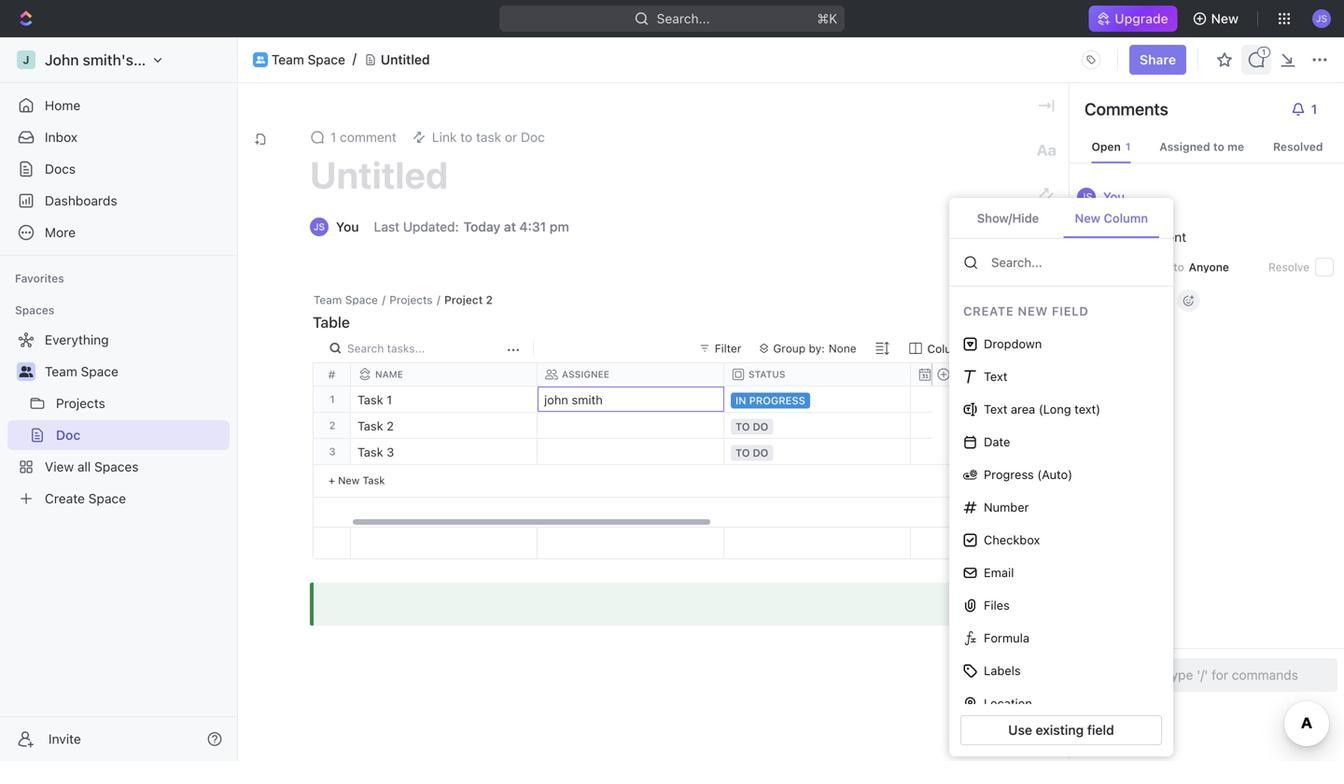 Task type: vqa. For each thing, say whether or not it's contained in the screenshot.
New Task
yes



Task type: describe. For each thing, give the bounding box(es) containing it.
space down everything link
[[81, 364, 118, 379]]

group
[[774, 342, 806, 355]]

status
[[749, 369, 786, 380]]

project
[[445, 293, 483, 306]]

search tasks...
[[347, 342, 425, 355]]

js inside dropdown button
[[1317, 13, 1328, 24]]

view
[[45, 459, 74, 474]]

name column header
[[351, 363, 542, 386]]

updated:
[[403, 219, 459, 234]]

show/hide
[[978, 211, 1040, 225]]

tasks...
[[387, 342, 425, 355]]

columns button
[[896, 337, 980, 360]]

#
[[328, 368, 336, 381]]

table
[[313, 313, 350, 331]]

task for task 1
[[358, 393, 384, 407]]

area
[[1011, 402, 1036, 416]]

anyone
[[1190, 261, 1230, 274]]

field
[[1088, 722, 1115, 738]]

smith
[[572, 393, 603, 407]]

everything link
[[7, 325, 226, 355]]

team space for the team space link related to user group image
[[272, 52, 345, 67]]

in
[[736, 395, 747, 407]]

in progress
[[736, 395, 806, 407]]

upgrade link
[[1089, 6, 1178, 32]]

2 vertical spatial js
[[314, 221, 325, 232]]

number
[[984, 500, 1030, 514]]

team for the team space link related to user group image
[[272, 52, 304, 67]]

min
[[1112, 205, 1129, 218]]

test comment
[[1104, 229, 1187, 245]]

text area (long text)
[[984, 402, 1101, 416]]

progress
[[984, 468, 1035, 482]]

labels
[[984, 664, 1021, 678]]

home link
[[7, 91, 230, 120]]

you 1 min
[[1104, 190, 1129, 218]]

1 horizontal spatial 3
[[387, 445, 394, 459]]

docs
[[45, 161, 76, 177]]

you for you
[[336, 219, 359, 234]]

assigned for assigned to anyone
[[1123, 261, 1171, 274]]

search...
[[657, 11, 710, 26]]

row group containing 1 2 3
[[314, 387, 351, 498]]

assignee button
[[538, 368, 725, 381]]

team space / projects / project 2 table
[[313, 293, 493, 331]]

you for you 1 min
[[1104, 190, 1125, 204]]

progress
[[750, 395, 806, 407]]

filter button
[[693, 337, 749, 360]]

team space for the team space link for user group icon
[[45, 364, 118, 379]]

1 inside you 1 min
[[1104, 205, 1109, 218]]

last updated: today at 4:31 pm
[[374, 219, 570, 234]]

create space
[[45, 491, 126, 506]]

link
[[432, 129, 457, 145]]

user group image
[[19, 366, 33, 377]]

0 vertical spatial dropdown menu image
[[1077, 45, 1107, 75]]

anyone button
[[1185, 261, 1230, 274]]

2 for 1 2 3
[[329, 419, 336, 431]]

last
[[374, 219, 400, 234]]

dashboards link
[[7, 186, 230, 216]]

js button
[[1308, 4, 1337, 34]]

home
[[45, 98, 81, 113]]

filter
[[715, 342, 742, 355]]

assigned to anyone
[[1123, 261, 1230, 274]]

view all spaces
[[45, 459, 139, 474]]

row group containing task 1
[[351, 387, 1285, 527]]

press space to select this row. row containing task 3
[[351, 439, 1285, 465]]

new task
[[338, 474, 385, 487]]

john smith
[[544, 393, 603, 407]]

task 3
[[358, 445, 394, 459]]

favorites
[[15, 272, 64, 285]]

invite
[[49, 731, 81, 747]]

assigned to me
[[1160, 140, 1245, 153]]

projects inside team space / projects / project 2 table
[[390, 293, 433, 306]]

space down the view all spaces link
[[88, 491, 126, 506]]

doc inside sidebar 'navigation'
[[56, 427, 81, 443]]

john
[[45, 51, 79, 69]]

new column
[[1075, 211, 1149, 225]]

text)
[[1075, 402, 1101, 416]]

checkbox
[[984, 533, 1041, 547]]

search
[[347, 342, 384, 355]]

everything
[[45, 332, 109, 347]]

resolve
[[1269, 261, 1310, 274]]

by:
[[809, 342, 825, 355]]

new for new
[[1212, 11, 1239, 26]]

2 / from the left
[[437, 293, 440, 306]]

in progress cell
[[725, 387, 912, 412]]

location
[[984, 696, 1033, 710]]

to for anyone
[[1174, 261, 1185, 274]]

task
[[476, 129, 502, 145]]

(long
[[1039, 402, 1072, 416]]

today
[[464, 219, 501, 234]]

show/hide button
[[964, 200, 1053, 238]]

text for text area (long text)
[[984, 402, 1008, 416]]

favorites button
[[7, 267, 72, 290]]

team space link for user group icon
[[45, 357, 226, 387]]

row inside grid
[[351, 363, 1285, 386]]

1 comment
[[331, 129, 397, 145]]

task for task 2
[[358, 419, 384, 433]]

to for me
[[1214, 140, 1225, 153]]

inbox
[[45, 129, 78, 145]]

press space to select this row. row containing task 2
[[351, 413, 1285, 439]]

1 inside open 1
[[1126, 141, 1131, 153]]

use existing field
[[1009, 722, 1115, 738]]

existing
[[1036, 722, 1084, 738]]

text for text
[[984, 370, 1008, 384]]

task 2
[[358, 419, 394, 433]]

projects link
[[56, 389, 226, 418]]

link to task or doc button
[[404, 124, 553, 150]]

to do for task 2
[[736, 421, 769, 433]]



Task type: locate. For each thing, give the bounding box(es) containing it.
new inside button
[[1212, 11, 1239, 26]]

0 horizontal spatial 3
[[329, 445, 336, 458]]

team space link up "projects" "link"
[[45, 357, 226, 387]]

/ up search tasks...
[[382, 293, 386, 306]]

or
[[505, 129, 518, 145]]

task
[[358, 393, 384, 407], [358, 419, 384, 433], [358, 445, 384, 459], [363, 474, 385, 487]]

all
[[77, 459, 91, 474]]

you inside you 1 min
[[1104, 190, 1125, 204]]

0 vertical spatial team space
[[272, 52, 345, 67]]

create
[[45, 491, 85, 506]]

1 vertical spatial comment
[[1131, 229, 1187, 245]]

cell for task 3
[[912, 439, 1098, 464]]

cell for task 1
[[912, 387, 1098, 412]]

0 vertical spatial team
[[272, 52, 304, 67]]

1 vertical spatial new
[[1075, 211, 1101, 225]]

team space right user group image
[[272, 52, 345, 67]]

0 horizontal spatial new
[[338, 474, 360, 487]]

1 button
[[1284, 94, 1331, 124]]

3 row group from the left
[[932, 387, 979, 498]]

1 do from the top
[[753, 421, 769, 433]]

task down task 1
[[358, 419, 384, 433]]

doc right or
[[521, 129, 545, 145]]

row group left date
[[932, 387, 979, 498]]

1 vertical spatial to do
[[736, 447, 769, 459]]

2 text from the top
[[984, 402, 1008, 416]]

press space to select this row. row containing 3
[[314, 439, 351, 465]]

comment for test comment
[[1131, 229, 1187, 245]]

1 horizontal spatial new
[[1075, 211, 1101, 225]]

2 vertical spatial team
[[45, 364, 77, 379]]

team right user group icon
[[45, 364, 77, 379]]

text
[[984, 370, 1008, 384], [984, 402, 1008, 416]]

more button
[[7, 218, 230, 247]]

group by: none
[[774, 342, 857, 355]]

space
[[308, 52, 345, 67], [345, 293, 378, 306], [81, 364, 118, 379], [88, 491, 126, 506]]

1 to do from the top
[[736, 421, 769, 433]]

dropdown menu image
[[1077, 45, 1107, 75], [912, 528, 1097, 558]]

new left you 1 min
[[1075, 211, 1101, 225]]

name
[[375, 369, 403, 380]]

space inside team space / projects / project 2 table
[[345, 293, 378, 306]]

2 left "task 2"
[[329, 419, 336, 431]]

new
[[1212, 11, 1239, 26], [1075, 211, 1101, 225], [338, 474, 360, 487]]

press space to select this row. row containing task 1
[[351, 387, 1285, 413]]

1 inside dropdown button
[[1312, 101, 1318, 117]]

1 vertical spatial team space
[[45, 364, 118, 379]]

0 vertical spatial text
[[984, 370, 1008, 384]]

1 horizontal spatial team
[[272, 52, 304, 67]]

0 horizontal spatial team space link
[[45, 357, 226, 387]]

1 vertical spatial to do cell
[[725, 439, 912, 464]]

workspace
[[137, 51, 215, 69]]

2 row group from the left
[[351, 387, 1285, 527]]

press space to select this row. row containing 2
[[314, 413, 351, 439]]

space up table
[[345, 293, 378, 306]]

new column button
[[1064, 200, 1160, 238]]

do for 3
[[753, 447, 769, 459]]

team space down the everything
[[45, 364, 118, 379]]

new inside grid
[[338, 474, 360, 487]]

assigned left me
[[1160, 140, 1211, 153]]

0 horizontal spatial team space
[[45, 364, 118, 379]]

1 row group from the left
[[314, 387, 351, 498]]

0 vertical spatial you
[[1104, 190, 1125, 204]]

team space link for user group image
[[272, 52, 345, 68]]

doc link
[[56, 420, 226, 450]]

tree inside sidebar 'navigation'
[[7, 325, 230, 514]]

do for 2
[[753, 421, 769, 433]]

3 down "task 2"
[[387, 445, 394, 459]]

smith's
[[83, 51, 134, 69]]

1 inside 1 2 3
[[330, 393, 335, 405]]

assigned down test comment
[[1123, 261, 1171, 274]]

columns
[[928, 342, 974, 355]]

2 to do cell from the top
[[725, 439, 912, 464]]

open 1
[[1092, 140, 1131, 153]]

j
[[23, 53, 30, 66]]

0 vertical spatial projects
[[390, 293, 433, 306]]

link to task or doc
[[432, 129, 545, 145]]

text left "area"
[[984, 402, 1008, 416]]

new down task 3
[[338, 474, 360, 487]]

1 to do cell from the top
[[725, 413, 912, 438]]

2 right project
[[486, 293, 493, 306]]

to do cell for task 2
[[725, 413, 912, 438]]

0 horizontal spatial js
[[314, 221, 325, 232]]

1 vertical spatial team space link
[[45, 357, 226, 387]]

0 vertical spatial comment
[[340, 129, 397, 145]]

2 inside team space / projects / project 2 table
[[486, 293, 493, 306]]

0 vertical spatial do
[[753, 421, 769, 433]]

Search field
[[990, 254, 1159, 271]]

2 do from the top
[[753, 447, 769, 459]]

sidebar navigation
[[0, 37, 242, 761]]

0 horizontal spatial 2
[[329, 419, 336, 431]]

1
[[1263, 48, 1266, 57], [1312, 101, 1318, 117], [331, 129, 337, 145], [1126, 141, 1131, 153], [1104, 205, 1109, 218], [387, 393, 392, 407], [330, 393, 335, 405]]

1 horizontal spatial spaces
[[94, 459, 139, 474]]

to for task
[[461, 129, 473, 145]]

assignee
[[562, 369, 610, 380]]

untitled down 1 comment
[[310, 153, 448, 197]]

0 vertical spatial team space link
[[272, 52, 345, 68]]

js
[[1317, 13, 1328, 24], [1081, 191, 1093, 203], [314, 221, 325, 232]]

2 horizontal spatial new
[[1212, 11, 1239, 26]]

tree containing everything
[[7, 325, 230, 514]]

3 left task 3
[[329, 445, 336, 458]]

you
[[1104, 190, 1125, 204], [336, 219, 359, 234]]

view all spaces link
[[7, 452, 226, 482]]

cell
[[912, 387, 1098, 412], [538, 413, 725, 438], [912, 413, 1098, 438], [538, 439, 725, 464], [912, 439, 1098, 464]]

you up min
[[1104, 190, 1125, 204]]

at
[[504, 219, 516, 234]]

john smith's workspace
[[45, 51, 215, 69]]

tab list containing show/hide
[[950, 198, 1174, 239]]

user group image
[[256, 56, 265, 63]]

use existing field button
[[961, 715, 1163, 745]]

0 vertical spatial to do
[[736, 421, 769, 433]]

1 vertical spatial js
[[1081, 191, 1093, 203]]

row
[[351, 363, 1285, 386]]

1 / from the left
[[382, 293, 386, 306]]

Search tasks... text field
[[347, 335, 502, 361]]

js left you 1 min
[[1081, 191, 1093, 203]]

1 horizontal spatial /
[[437, 293, 440, 306]]

1 horizontal spatial team space link
[[272, 52, 345, 68]]

you left last
[[336, 219, 359, 234]]

progress (auto)
[[984, 468, 1073, 482]]

1 vertical spatial dropdown menu image
[[912, 528, 1097, 558]]

0 vertical spatial spaces
[[15, 304, 55, 317]]

0 horizontal spatial spaces
[[15, 304, 55, 317]]

dropdown
[[984, 337, 1043, 351]]

0 vertical spatial untitled
[[381, 52, 430, 67]]

team for the team space link for user group icon
[[45, 364, 77, 379]]

grid containing task 1
[[314, 363, 1285, 559]]

1 vertical spatial text
[[984, 402, 1008, 416]]

1 vertical spatial doc
[[56, 427, 81, 443]]

0 vertical spatial new
[[1212, 11, 1239, 26]]

new right upgrade
[[1212, 11, 1239, 26]]

john smith's workspace, , element
[[17, 50, 35, 69]]

2 inside 1 2 3
[[329, 419, 336, 431]]

grid
[[314, 363, 1285, 559]]

docs link
[[7, 154, 230, 184]]

tab list
[[950, 198, 1174, 239]]

inbox link
[[7, 122, 230, 152]]

row group
[[314, 387, 351, 498], [351, 387, 1285, 527], [932, 387, 979, 498]]

team space
[[272, 52, 345, 67], [45, 364, 118, 379]]

1 horizontal spatial js
[[1081, 191, 1093, 203]]

comment up assigned to anyone
[[1131, 229, 1187, 245]]

projects up tasks...
[[390, 293, 433, 306]]

1 horizontal spatial you
[[1104, 190, 1125, 204]]

projects up the all
[[56, 396, 105, 411]]

projects inside "link"
[[56, 396, 105, 411]]

0 horizontal spatial /
[[382, 293, 386, 306]]

2 horizontal spatial js
[[1317, 13, 1328, 24]]

me
[[1228, 140, 1245, 153]]

to do
[[736, 421, 769, 433], [736, 447, 769, 459]]

assigned for assigned to me
[[1160, 140, 1211, 153]]

1 horizontal spatial comment
[[1131, 229, 1187, 245]]

1 vertical spatial do
[[753, 447, 769, 459]]

pm
[[550, 219, 570, 234]]

1 horizontal spatial team space
[[272, 52, 345, 67]]

task for task 3
[[358, 445, 384, 459]]

js up the "1" dropdown button
[[1317, 13, 1328, 24]]

status column header
[[725, 363, 915, 386]]

dropdown menu image up email
[[912, 528, 1097, 558]]

1 horizontal spatial doc
[[521, 129, 545, 145]]

0 horizontal spatial team
[[45, 364, 77, 379]]

none
[[829, 342, 857, 355]]

2 for task 2
[[387, 419, 394, 433]]

0 vertical spatial assigned
[[1160, 140, 1211, 153]]

to inside 'link to task or doc' dropdown button
[[461, 129, 473, 145]]

use
[[1009, 722, 1033, 738]]

⌘k
[[817, 11, 838, 26]]

doc inside dropdown button
[[521, 129, 545, 145]]

1 vertical spatial you
[[336, 219, 359, 234]]

/ left project
[[437, 293, 440, 306]]

2 horizontal spatial 2
[[486, 293, 493, 306]]

team
[[272, 52, 304, 67], [314, 293, 342, 306], [45, 364, 77, 379]]

john smith cell
[[538, 387, 725, 412]]

1 vertical spatial team
[[314, 293, 342, 306]]

comments
[[1085, 99, 1169, 119]]

row containing name
[[351, 363, 1285, 386]]

doc
[[521, 129, 545, 145], [56, 427, 81, 443]]

assignee column header
[[538, 363, 728, 386]]

files
[[984, 598, 1010, 612]]

spaces inside tree
[[94, 459, 139, 474]]

2 up task 3
[[387, 419, 394, 433]]

js left last
[[314, 221, 325, 232]]

1 horizontal spatial 2
[[387, 419, 394, 433]]

tree
[[7, 325, 230, 514]]

press space to select this row. row containing 1
[[314, 387, 351, 413]]

team space link right user group image
[[272, 52, 345, 68]]

to do cell for task 3
[[725, 439, 912, 464]]

resolved
[[1274, 140, 1324, 153]]

team space inside tree
[[45, 364, 118, 379]]

to do cell
[[725, 413, 912, 438], [725, 439, 912, 464]]

spaces up create space link
[[94, 459, 139, 474]]

more
[[45, 225, 76, 240]]

0 vertical spatial to do cell
[[725, 413, 912, 438]]

team up table
[[314, 293, 342, 306]]

1 vertical spatial assigned
[[1123, 261, 1171, 274]]

1 inside press space to select this row. row
[[387, 393, 392, 407]]

task 1
[[358, 393, 392, 407]]

row group down status dropdown button
[[351, 387, 1285, 527]]

formula
[[984, 631, 1030, 645]]

cell for task 2
[[912, 413, 1098, 438]]

row group left task 3
[[314, 387, 351, 498]]

2 inside press space to select this row. row
[[387, 419, 394, 433]]

comment for 1 comment
[[340, 129, 397, 145]]

task up "task 2"
[[358, 393, 384, 407]]

team inside team space / projects / project 2 table
[[314, 293, 342, 306]]

share
[[1140, 52, 1177, 67]]

team inside tree
[[45, 364, 77, 379]]

comment
[[340, 129, 397, 145], [1131, 229, 1187, 245]]

1 text from the top
[[984, 370, 1008, 384]]

comment left link
[[340, 129, 397, 145]]

status button
[[725, 368, 912, 381]]

space right user group image
[[308, 52, 345, 67]]

new inside 'button'
[[1075, 211, 1101, 225]]

to
[[461, 129, 473, 145], [1214, 140, 1225, 153], [1174, 261, 1185, 274], [736, 421, 750, 433], [736, 447, 750, 459]]

new for new task
[[338, 474, 360, 487]]

dashboards
[[45, 193, 117, 208]]

/
[[382, 293, 386, 306], [437, 293, 440, 306]]

column
[[1104, 211, 1149, 225]]

2 vertical spatial new
[[338, 474, 360, 487]]

untitled up 1 comment
[[381, 52, 430, 67]]

doc up view
[[56, 427, 81, 443]]

dropdown menu image down upgrade link
[[1077, 45, 1107, 75]]

new for new column
[[1075, 211, 1101, 225]]

new button
[[1186, 4, 1251, 34]]

0 horizontal spatial you
[[336, 219, 359, 234]]

0 horizontal spatial comment
[[340, 129, 397, 145]]

untitled
[[381, 52, 430, 67], [310, 153, 448, 197]]

0 vertical spatial doc
[[521, 129, 545, 145]]

task down "task 2"
[[358, 445, 384, 459]]

3
[[387, 445, 394, 459], [329, 445, 336, 458]]

spaces down favorites
[[15, 304, 55, 317]]

0 horizontal spatial doc
[[56, 427, 81, 443]]

task down task 3
[[363, 474, 385, 487]]

(auto)
[[1038, 468, 1073, 482]]

2 horizontal spatial team
[[314, 293, 342, 306]]

team right user group image
[[272, 52, 304, 67]]

date
[[984, 435, 1011, 449]]

1 horizontal spatial projects
[[390, 293, 433, 306]]

2 to do from the top
[[736, 447, 769, 459]]

john
[[544, 393, 569, 407]]

0 horizontal spatial projects
[[56, 396, 105, 411]]

dropdown menu image inside grid
[[912, 528, 1097, 558]]

projects
[[390, 293, 433, 306], [56, 396, 105, 411]]

1 vertical spatial projects
[[56, 396, 105, 411]]

assigned
[[1160, 140, 1211, 153], [1123, 261, 1171, 274]]

0 vertical spatial js
[[1317, 13, 1328, 24]]

to do for task 3
[[736, 447, 769, 459]]

press space to select this row. row
[[314, 387, 351, 413], [351, 387, 1285, 413], [932, 387, 979, 413], [314, 413, 351, 439], [351, 413, 1285, 439], [932, 413, 979, 439], [314, 439, 351, 465], [351, 439, 1285, 465], [932, 439, 979, 465], [351, 528, 1285, 559], [932, 528, 979, 559]]

1 vertical spatial untitled
[[310, 153, 448, 197]]

text down dropdown
[[984, 370, 1008, 384]]

1 vertical spatial spaces
[[94, 459, 139, 474]]

open
[[1092, 140, 1121, 153]]



